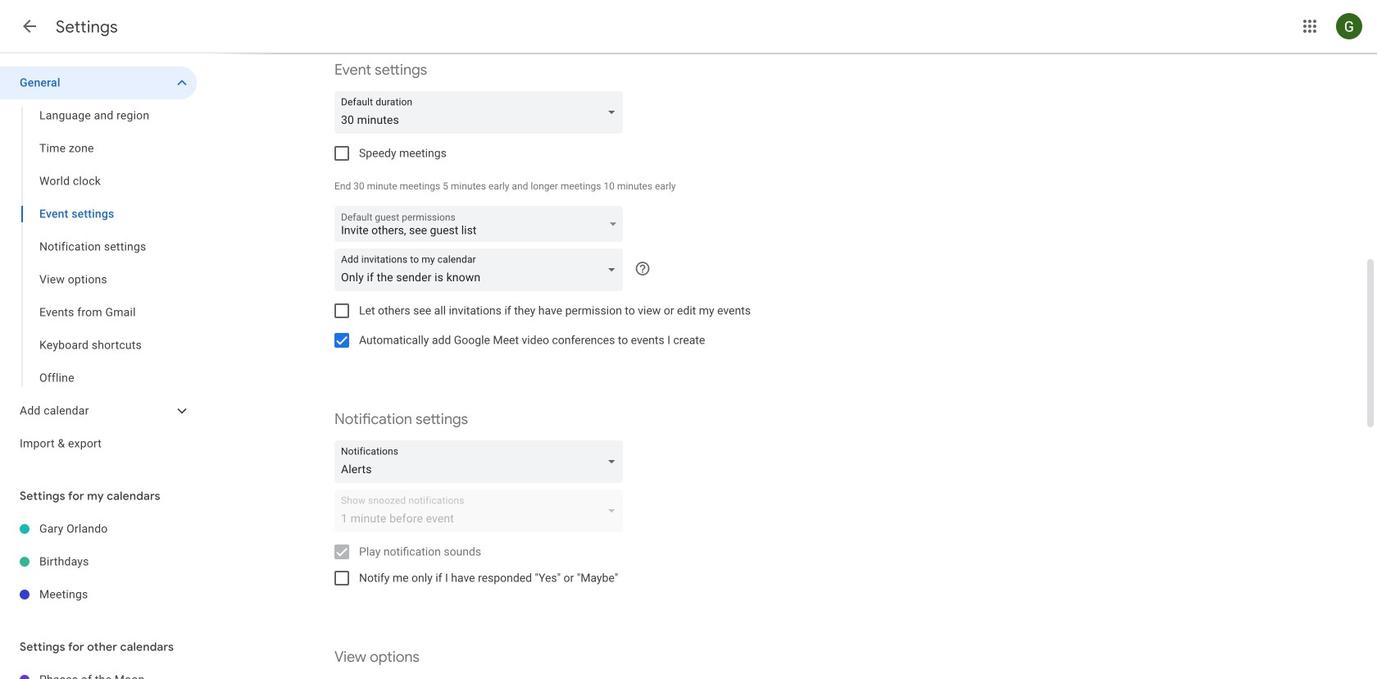 Task type: locate. For each thing, give the bounding box(es) containing it.
tree
[[0, 66, 197, 460], [0, 513, 197, 611]]

1 vertical spatial tree
[[0, 513, 197, 611]]

birthdays tree item
[[0, 545, 197, 578]]

group
[[0, 99, 197, 395]]

None field
[[335, 91, 630, 134], [335, 249, 630, 291], [335, 440, 630, 483], [335, 91, 630, 134], [335, 249, 630, 291], [335, 440, 630, 483]]

0 vertical spatial tree
[[0, 66, 197, 460]]

heading
[[56, 16, 118, 37]]



Task type: describe. For each thing, give the bounding box(es) containing it.
phases of the moon tree item
[[0, 664, 197, 679]]

meetings tree item
[[0, 578, 197, 611]]

1 tree from the top
[[0, 66, 197, 460]]

go back image
[[20, 16, 39, 36]]

general tree item
[[0, 66, 197, 99]]

gary orlando tree item
[[0, 513, 197, 545]]

2 tree from the top
[[0, 513, 197, 611]]



Task type: vqa. For each thing, say whether or not it's contained in the screenshot.
guest
no



